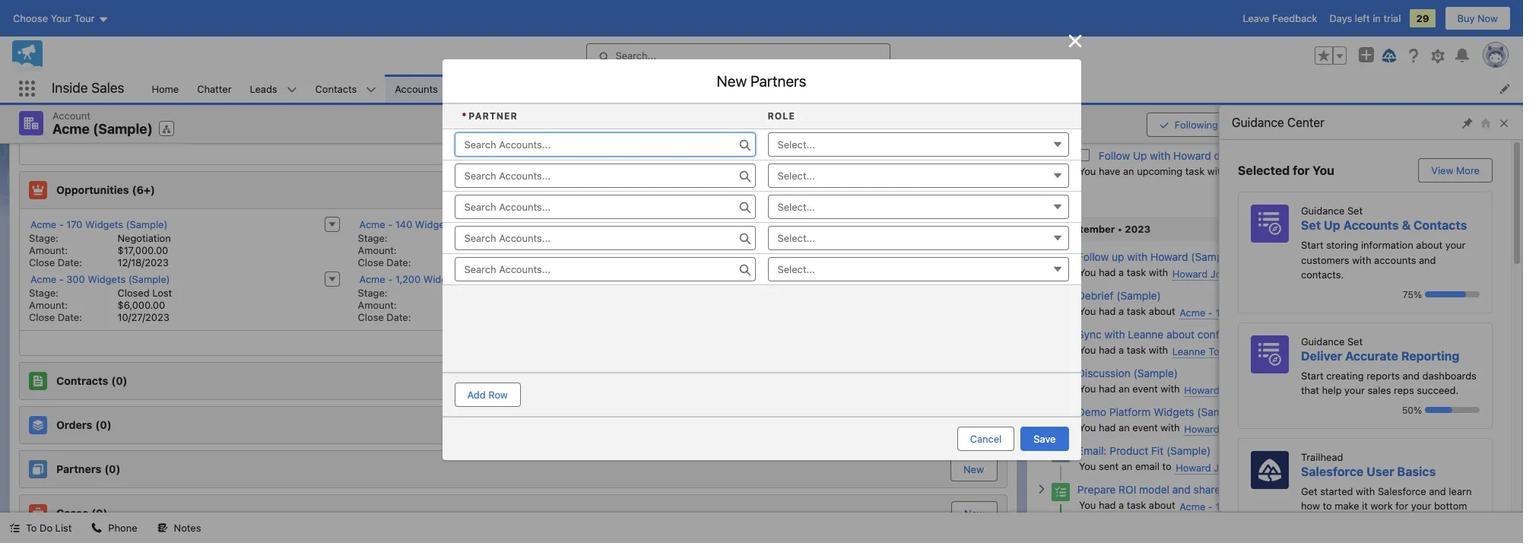 Task type: vqa. For each thing, say whether or not it's contained in the screenshot.
Tomlin to the left
yes



Task type: describe. For each thing, give the bounding box(es) containing it.
with up demo platform widgets (sample)
[[1161, 382, 1180, 394]]

help
[[1322, 384, 1342, 396]]

high-priority task image
[[1362, 329, 1372, 339]]

1,200 down the share
[[1216, 500, 1241, 512]]

contacts link
[[306, 75, 366, 103]]

close for $17,000.00 close date:
[[29, 256, 55, 268]]

1,200 down the $22,500.00 close date:
[[395, 273, 421, 285]]

your inside guidance set deliver accurate reporting start creating reports and dashboards that help your sales reps succeed.
[[1345, 384, 1365, 396]]

acme - 140 widgets (sample) link
[[359, 218, 498, 231]]

oct
[[1455, 113, 1470, 124]]

you down debrief
[[1079, 305, 1096, 317]]

you down discussion in the right of the page
[[1079, 382, 1096, 394]]

no due date
[[1426, 486, 1478, 497]]

inside
[[52, 80, 88, 96]]

view down partner
[[495, 146, 517, 158]]

make
[[1335, 500, 1359, 512]]

1 (800) 667-6389 link for buyer
[[137, 120, 220, 132]]

customers
[[1301, 254, 1350, 266]]

1,200 inside you have an upcoming task about acme - 1,200 widgets (sample)
[[1274, 127, 1299, 140]]

follow up with howard (sample) link
[[1078, 250, 1236, 263]]

with inside you have an upcoming task with howard jones (sample)
[[1208, 165, 1227, 177]]

follow for follow up with howard on timing (sample)
[[1099, 149, 1130, 162]]

with down planning for rfp (sample) link
[[1150, 149, 1171, 162]]

vp
[[795, 95, 808, 108]]

delete button
[[1424, 112, 1480, 137]]

& inside the 'guidance set set up accounts & contacts start storing information about your customers with accounts and contacts.'
[[1402, 218, 1411, 232]]

(0) for cases (0)
[[91, 506, 107, 519]]

you down demo
[[1079, 421, 1096, 433]]

leave feedback link
[[1243, 12, 1318, 24]]

1 horizontal spatial view more button
[[1419, 158, 1493, 183]]

1,200 up conference
[[1216, 306, 1241, 318]]

contacts list item
[[306, 75, 386, 103]]

(0) for orders (0)
[[95, 418, 111, 431]]

jones inside you sent an email to howard jones (sample)
[[1214, 461, 1242, 473]]

1 search accounts... text field from the top
[[454, 163, 756, 187]]

acme - 1,200 widgets (sample)
[[359, 273, 506, 285]]

0 vertical spatial view all link
[[1466, 48, 1504, 73]]

info@salesforce.com link for jennifer stamos (sample)
[[466, 108, 562, 120]]

customer
[[810, 95, 855, 108]]

storing
[[1326, 239, 1359, 251]]

have for you have an upcoming task about acme - 1,200 widgets (sample)
[[1099, 126, 1121, 138]]

tomorrow
[[1436, 152, 1478, 163]]

reports
[[1367, 369, 1400, 381]]

you down prepare
[[1079, 499, 1096, 511]]

about down deliver
[[1298, 382, 1325, 394]]

about up "trailhead"
[[1298, 421, 1325, 433]]

no
[[108, 3, 121, 16]]

1 for info@salesforce.com
[[795, 120, 799, 132]]

that
[[1301, 384, 1319, 396]]

howard up the you had a task with howard jones (sample)
[[1151, 250, 1188, 263]]

- left sales
[[1358, 384, 1362, 396]]

progress bar progress bar for set up accounts & contacts
[[1425, 291, 1480, 297]]

information
[[1361, 239, 1414, 251]]

you inside the you had a task with howard jones (sample)
[[1079, 266, 1096, 278]]

acme down the $22,500.00 close date:
[[359, 273, 385, 285]]

1 info@salesforce.com from the left
[[137, 108, 233, 120]]

1 for president
[[466, 120, 470, 132]]

overdue
[[1123, 83, 1165, 95]]

$22,500.00 close date:
[[358, 244, 500, 268]]

- up sync with leanne about conference attendance (sample)
[[1208, 306, 1213, 318]]

new button for orders (0)
[[951, 413, 996, 436]]

acme left 200
[[688, 218, 714, 230]]

amount: inside closed lost amount:
[[29, 299, 68, 311]]

667- for info@salesforce.com
[[831, 120, 853, 132]]

filters:
[[1288, 27, 1319, 39]]

howard jones (sample) link for 11:00 am | sep 22
[[1184, 422, 1294, 435]]

140
[[395, 218, 412, 230]]

negotiation amount: for $17,000.00
[[29, 232, 171, 256]]

list
[[55, 522, 72, 534]]

closed for lost
[[118, 286, 150, 299]]

you had an event with howard jones (sample) about acme - 1,200 widgets (sample) for demo platform widgets (sample)
[[1079, 421, 1475, 435]]

- left "140"
[[388, 218, 393, 230]]

2 info@salesforce.com from the left
[[466, 108, 562, 120]]

expand all button
[[1407, 48, 1456, 73]]

task image for prepare
[[1052, 483, 1070, 501]]

tomorrow
[[735, 83, 780, 95]]

a for roi
[[1119, 499, 1124, 511]]

you had a task about acme - 1,200 widgets (sample) for roi
[[1079, 499, 1326, 512]]

jones inside you have an upcoming task with howard jones (sample)
[[1269, 166, 1297, 178]]

role, select... button for 2nd search accounts... text box from the top of the page
[[768, 194, 1069, 219]]

new for new button for cases (0)
[[964, 507, 985, 519]]

text default image for notes
[[157, 523, 168, 533]]

0 horizontal spatial more
[[1271, 191, 1295, 203]]

667- for buyer
[[173, 120, 195, 132]]

about left conference
[[1167, 327, 1195, 340]]

- down the $22,500.00 close date:
[[388, 273, 393, 285]]

add row button
[[454, 382, 521, 406]]

an inside you have an upcoming task about acme - 1,200 widgets (sample)
[[1123, 126, 1134, 138]]

with inside the 'guidance set set up accounts & contacts start storing information about your customers with accounts and contacts.'
[[1352, 254, 1372, 266]]

with right the share
[[1224, 483, 1244, 496]]

12/5/2023
[[447, 256, 493, 268]]

1,200 down sales
[[1365, 422, 1390, 435]]

title: for howard jones (sample)
[[56, 95, 79, 108]]

and inside trailhead salesforce user basics get started with salesforce and learn how to make it work for your bottom line.
[[1429, 485, 1446, 497]]

howard jones (sample) link up the share
[[1176, 461, 1286, 474]]

1 horizontal spatial partners
[[751, 72, 807, 89]]

| for discussion (sample)
[[1431, 369, 1433, 381]]

(800) for info@salesforce.com
[[802, 120, 828, 132]]

days
[[1330, 12, 1352, 24]]

2 search accounts... text field from the top
[[454, 194, 756, 219]]

line.
[[1301, 514, 1320, 527]]

- down the share
[[1208, 500, 1213, 512]]

1 for buyer
[[137, 120, 141, 132]]

email: up "sent"
[[1078, 444, 1107, 457]]

start inside guidance set deliver accurate reporting start creating reports and dashboards that help your sales reps succeed.
[[1301, 369, 1324, 381]]

role, select... button for second search accounts... text field from the bottom
[[768, 225, 1069, 250]]

leanne inside you had a task with leanne tomlin (sample) and 3 others about global media (sample)
[[1173, 345, 1206, 357]]

to inside trailhead salesforce user basics get started with salesforce and learn how to make it work for your bottom line.
[[1323, 500, 1332, 512]]

attendance
[[1256, 327, 1311, 340]]

howard jones (sample) link up buyer email:
[[58, 82, 168, 95]]

buy now
[[1458, 12, 1498, 24]]

contacts for contacts
[[315, 83, 357, 95]]

a for up
[[1119, 266, 1124, 278]]

of
[[231, 3, 242, 16]]

follow up with howard on timing (sample) link
[[1099, 149, 1307, 162]]

to inside you sent an email to howard jones (sample)
[[1163, 460, 1172, 472]]

you down view account hierarchy button
[[1313, 164, 1335, 177]]

1 search accounts... text field from the top
[[454, 132, 756, 156]]

opportunities image
[[29, 181, 47, 199]]

howard jones (sample)
[[58, 82, 168, 94]]

acme down prepare roi model and share with acme (sample) link
[[1180, 500, 1206, 512]]

0 horizontal spatial account
[[52, 110, 90, 122]]

3 info@salesforce.com from the left
[[795, 108, 891, 120]]

howard up you sent an email to howard jones (sample)
[[1184, 422, 1220, 435]]

with inside trailhead salesforce user basics get started with salesforce and learn how to make it work for your bottom line.
[[1356, 485, 1375, 497]]

timing
[[1229, 149, 1260, 162]]

closed won
[[776, 286, 831, 299]]

new for new button related to contacts (3)
[[964, 48, 985, 60]]

how
[[1301, 500, 1320, 512]]

date
[[1459, 486, 1478, 497]]

email image
[[1052, 444, 1070, 462]]

task down model
[[1127, 499, 1146, 511]]

we found no potential duplicates of this account.
[[56, 3, 314, 16]]

acme left 120
[[688, 273, 714, 285]]

email: inside president and ceo email:
[[385, 108, 413, 120]]

sync with leanne about conference attendance (sample) link
[[1078, 327, 1359, 340]]

started
[[1320, 485, 1353, 497]]

trailhead
[[1301, 451, 1343, 463]]

- left 200
[[717, 218, 722, 230]]

phone
[[108, 522, 137, 534]]

september  •  2023
[[1061, 222, 1151, 235]]

1 vertical spatial view more button
[[1233, 185, 1308, 210]]

task down 'debrief (sample)'
[[1127, 305, 1146, 317]]

close for $6,000.00 close date:
[[29, 311, 55, 323]]

text default image for to do list
[[9, 523, 20, 533]]

set for deliver
[[1348, 335, 1363, 347]]

trial
[[1384, 12, 1401, 24]]

now
[[1478, 12, 1498, 24]]

view down types
[[1467, 54, 1489, 67]]

- up salesforce user basics button
[[1358, 422, 1362, 435]]

$6,000.00
[[118, 299, 165, 311]]

and down you sent an email to howard jones (sample)
[[1173, 483, 1191, 496]]

planning
[[1099, 110, 1141, 123]]

you had a task about acme - 1,200 widgets (sample) for (sample)
[[1079, 305, 1326, 318]]

succeed.
[[1417, 384, 1459, 396]]

acme left the 170
[[30, 218, 56, 230]]

new button for contacts (3)
[[951, 41, 998, 66]]

date: for 300
[[58, 311, 82, 323]]

chatter
[[197, 83, 232, 95]]

upcoming for about
[[1137, 126, 1183, 138]]

today for debrief (sample)
[[1453, 292, 1478, 303]]

howard up you have an upcoming task with howard jones (sample)
[[1174, 149, 1211, 162]]

(800) for buyer
[[144, 120, 170, 132]]

0 horizontal spatial view more
[[1246, 191, 1295, 203]]

selected
[[1238, 164, 1290, 177]]

on
[[1214, 149, 1226, 162]]

1 vertical spatial leanne tomlin (sample) link
[[1173, 345, 1283, 358]]

- inside 'link'
[[59, 273, 64, 285]]

negotiation inside negotiation amount: close date:
[[447, 286, 500, 299]]

jones up buyer email:
[[96, 82, 123, 94]]

acme (sample)
[[52, 121, 153, 137]]

a for (sample)
[[1119, 305, 1124, 317]]

acme - 120 widgets (sample)
[[688, 273, 826, 285]]

bottom
[[1434, 500, 1467, 512]]

maria
[[707, 83, 733, 95]]

email image
[[1052, 521, 1070, 540]]

prepare roi model and share with acme (sample) link
[[1078, 483, 1322, 496]]

new button for cases (0)
[[951, 501, 998, 525]]

(sample) inside the you had a task with howard jones (sample)
[[1241, 267, 1282, 279]]

rfp
[[1160, 110, 1180, 123]]

acme down the creating
[[1329, 384, 1355, 396]]

10/27/2023
[[118, 311, 169, 323]]

- inside you have an upcoming task about acme - 1,200 widgets (sample)
[[1267, 127, 1271, 140]]

and inside the 'guidance set set up accounts & contacts start storing information about your customers with accounts and contacts.'
[[1419, 254, 1436, 266]]

you had a task with leanne tomlin (sample) and 3 others about global media (sample)
[[1079, 343, 1483, 357]]

jennifer
[[387, 82, 424, 94]]

1,200 down 'reports'
[[1365, 384, 1390, 396]]

negotiation amount: for $22,500.00
[[358, 232, 500, 256]]

1 vertical spatial roi
[[1153, 521, 1171, 534]]

share
[[1194, 483, 1221, 496]]

account.
[[267, 3, 314, 16]]

title: for jennifer stamos (sample)
[[385, 95, 408, 108]]

new button for partners (0)
[[951, 457, 996, 480]]

date: for 170
[[58, 256, 82, 268]]

platform
[[1109, 405, 1151, 418]]

300
[[66, 273, 85, 285]]

role, select... button for 1st search accounts... text field from the top
[[768, 163, 1069, 187]]

amount: inside negotiation amount: close date:
[[358, 299, 397, 311]]

learn
[[1449, 485, 1472, 497]]

potential
[[124, 3, 171, 16]]

event image for discussion
[[1052, 366, 1070, 385]]

close for $22,500.00 close date:
[[358, 256, 384, 268]]

opportunities (6+)
[[56, 183, 155, 196]]

11:00 am | sep 22
[[1401, 408, 1478, 419]]

0 vertical spatial leanne tomlin (sample) link
[[716, 82, 826, 95]]

deliver accurate reporting button
[[1301, 349, 1460, 362]]

you inside you had a task with leanne tomlin (sample) and 3 others about global media (sample)
[[1079, 343, 1096, 356]]

4 had from the top
[[1099, 382, 1116, 394]]

event for (sample)
[[1133, 382, 1158, 394]]

(sample) inside you sent an email to howard jones (sample)
[[1244, 461, 1286, 473]]

save button
[[1021, 426, 1069, 451]]

role, select... button for 1st search accounts... text box from the top of the page
[[768, 132, 1069, 156]]

home
[[152, 83, 179, 95]]

contracts image
[[29, 372, 47, 390]]

• left the 2023
[[1118, 222, 1122, 235]]

this
[[1442, 222, 1463, 235]]

about down model
[[1149, 499, 1175, 511]]

view down tomorrow
[[1432, 164, 1454, 176]]

upcoming for with
[[1137, 165, 1183, 177]]

salesforce user basics button
[[1301, 464, 1436, 478]]

1 (800) 667-6389 for president
[[466, 120, 549, 132]]

5 had from the top
[[1099, 421, 1116, 433]]

• down types
[[1459, 54, 1464, 67]]

200
[[724, 218, 743, 230]]

negotiation for acme - 170 widgets (sample)
[[118, 232, 171, 244]]

to
[[26, 522, 37, 534]]

with right up
[[1127, 250, 1148, 263]]

and inside guidance set deliver accurate reporting start creating reports and dashboards that help your sales reps succeed.
[[1403, 369, 1420, 381]]

model
[[1139, 483, 1170, 496]]

• left expand
[[1399, 54, 1404, 67]]

acme up "trailhead"
[[1329, 422, 1355, 435]]

refresh button
[[1360, 48, 1396, 73]]

info@salesforce.com link for howard jones (sample)
[[137, 108, 233, 120]]

planning for rfp (sample)
[[1099, 110, 1227, 123]]

howard jones (sample) link for today
[[1173, 267, 1282, 280]]

2 phone: from the left
[[714, 120, 746, 132]]

2 had from the top
[[1099, 305, 1116, 317]]

(800) for president
[[473, 120, 499, 132]]

22
[[1467, 408, 1478, 419]]

howard up demo platform widgets (sample)
[[1184, 384, 1220, 396]]

6389 for info@salesforce.com phone:
[[853, 120, 878, 132]]

progress bar image
[[1425, 407, 1453, 413]]

with inside the you had a task with howard jones (sample)
[[1149, 266, 1168, 278]]

• down 29
[[1424, 27, 1428, 39]]

follow for follow up with howard (sample)
[[1078, 250, 1109, 263]]

won
[[810, 286, 831, 299]]

(6+)
[[132, 183, 155, 196]]



Task type: locate. For each thing, give the bounding box(es) containing it.
stage: for $6,000.00 close date:
[[29, 286, 59, 299]]

email:
[[56, 108, 84, 120], [385, 108, 413, 120], [1078, 444, 1107, 457], [1078, 521, 1107, 534]]

1 vertical spatial 3
[[1307, 343, 1313, 356]]

have for you have an upcoming task with howard jones (sample)
[[1099, 165, 1121, 177]]

for right selected
[[1293, 164, 1310, 177]]

0 vertical spatial partners
[[751, 72, 807, 89]]

text default image
[[92, 523, 102, 533]]

• down 'left'
[[1358, 27, 1363, 39]]

1 vertical spatial up
[[1324, 218, 1341, 232]]

1 (800) 667-6389 link
[[137, 120, 220, 132], [466, 120, 549, 132], [795, 120, 878, 132]]

1 role, select... button from the top
[[768, 132, 1069, 156]]

for right work
[[1396, 500, 1409, 512]]

1 title: from the left
[[56, 95, 79, 108]]

1 (800) 667-6389 link for info@salesforce.com
[[795, 120, 878, 132]]

guidance for guidance set deliver accurate reporting start creating reports and dashboards that help your sales reps succeed.
[[1301, 335, 1345, 347]]

had inside the you had a task with howard jones (sample)
[[1099, 266, 1116, 278]]

acme left get on the bottom
[[1247, 483, 1275, 496]]

date: down 'acme - 1,200 widgets (sample)'
[[387, 311, 411, 323]]

1 (800) 667-6389 for buyer
[[137, 120, 220, 132]]

up up 'storing'
[[1324, 218, 1341, 232]]

0 horizontal spatial view more button
[[1233, 185, 1308, 210]]

upcoming inside you have an upcoming task with howard jones (sample)
[[1137, 165, 1183, 177]]

set up customers
[[1301, 218, 1321, 232]]

5 role, select... button from the top
[[768, 257, 1069, 281]]

1,200
[[1274, 127, 1299, 140], [395, 273, 421, 285], [1216, 306, 1241, 318], [1365, 384, 1390, 396], [1365, 422, 1390, 435], [1216, 500, 1241, 512]]

guidance for guidance center
[[1232, 116, 1284, 129]]

this
[[244, 3, 264, 16]]

contracts (0)
[[56, 374, 127, 387]]

sync
[[1078, 327, 1102, 340]]

had
[[1099, 266, 1116, 278], [1099, 305, 1116, 317], [1099, 343, 1116, 356], [1099, 382, 1116, 394], [1099, 421, 1116, 433], [1099, 499, 1116, 511]]

0 vertical spatial search accounts... text field
[[454, 163, 756, 187]]

closed for won
[[776, 286, 808, 299]]

you left "sent"
[[1079, 460, 1096, 472]]

3 1 (800) 667-6389 link from the left
[[795, 120, 878, 132]]

info@salesforce.com
[[137, 108, 233, 120], [466, 108, 562, 120], [795, 108, 891, 120]]

negotiation for acme - 140 widgets (sample)
[[447, 232, 500, 244]]

1 closed from the left
[[118, 286, 150, 299]]

event image left discussion in the right of the page
[[1052, 366, 1070, 385]]

had down prepare
[[1099, 499, 1116, 511]]

up
[[1133, 149, 1147, 162], [1324, 218, 1341, 232]]

you had an event with howard jones (sample) about acme - 1,200 widgets (sample) for discussion (sample)
[[1079, 382, 1475, 396]]

0 horizontal spatial 6389
[[195, 120, 220, 132]]

stage: down 'acme - 1,200 widgets (sample)'
[[358, 286, 388, 299]]

2 horizontal spatial 1 (800) 667-6389
[[795, 120, 878, 132]]

2 you had an event with howard jones (sample) about acme - 1,200 widgets (sample) from the top
[[1079, 421, 1475, 435]]

with right sync
[[1105, 327, 1125, 340]]

2 event image from the top
[[1052, 405, 1070, 423]]

accounts list item
[[386, 75, 467, 103]]

1 info@salesforce.com phone: from the left
[[56, 108, 233, 132]]

1 vertical spatial task image
[[1052, 250, 1070, 268]]

group
[[1315, 46, 1347, 65]]

2 1 from the left
[[466, 120, 470, 132]]

0 vertical spatial start
[[1301, 239, 1324, 251]]

0 vertical spatial tomlin
[[752, 82, 782, 94]]

task up follow up with howard on timing (sample)
[[1185, 126, 1205, 138]]

had inside you had a task with leanne tomlin (sample) and 3 others about global media (sample)
[[1099, 343, 1116, 356]]

0 horizontal spatial title:
[[56, 95, 79, 108]]

4 new button from the top
[[951, 457, 996, 480]]

others
[[1316, 343, 1345, 356]]

0 horizontal spatial (800)
[[144, 120, 170, 132]]

2 task image from the top
[[1052, 250, 1070, 268]]

partners up vp
[[751, 72, 807, 89]]

(0)
[[111, 374, 127, 387], [95, 418, 111, 431], [104, 462, 121, 475], [91, 506, 107, 519]]

upcoming inside you have an upcoming task about acme - 1,200 widgets (sample)
[[1137, 126, 1183, 138]]

1 1 (800) 667-6389 from the left
[[137, 120, 220, 132]]

2 title: from the left
[[385, 95, 408, 108]]

view account hierarchy button
[[1246, 112, 1382, 137]]

date: inside $6,000.00 close date:
[[58, 311, 82, 323]]

jones down conference
[[1222, 384, 1250, 396]]

1 vertical spatial event
[[1133, 421, 1158, 433]]

it
[[1362, 500, 1368, 512]]

inverse image
[[1066, 32, 1084, 50]]

0 horizontal spatial info@salesforce.com link
[[137, 108, 233, 120]]

about up on
[[1208, 126, 1234, 138]]

no
[[1426, 486, 1438, 497]]

you inside you have an upcoming task about acme - 1,200 widgets (sample)
[[1079, 126, 1096, 138]]

0 vertical spatial 3
[[1473, 113, 1478, 124]]

your inside trailhead salesforce user basics get started with salesforce and learn how to make it work for your bottom line.
[[1411, 500, 1432, 512]]

1 (800) from the left
[[144, 120, 170, 132]]

0 vertical spatial more
[[1456, 164, 1480, 176]]

view down selected
[[1246, 191, 1268, 203]]

set inside guidance set deliver accurate reporting start creating reports and dashboards that help your sales reps succeed.
[[1348, 335, 1363, 347]]

acme left 300
[[30, 273, 56, 285]]

closed inside closed lost amount:
[[118, 286, 150, 299]]

this month
[[1442, 222, 1497, 235]]

date: inside $17,000.00 close date:
[[58, 256, 82, 268]]

new for opportunities (6+) new button
[[964, 184, 985, 196]]

1 horizontal spatial view more
[[1432, 164, 1480, 176]]

& up information
[[1402, 218, 1411, 232]]

1 horizontal spatial info@salesforce.com phone:
[[714, 108, 891, 132]]

3 left others
[[1307, 343, 1313, 356]]

3 task image from the top
[[1052, 483, 1070, 501]]

task up 'discussion (sample)'
[[1127, 343, 1146, 356]]

1 down vp
[[795, 120, 799, 132]]

accounts inside list item
[[395, 83, 438, 95]]

1 vertical spatial salesforce
[[1378, 485, 1427, 497]]

1 horizontal spatial text default image
[[157, 523, 168, 533]]

howard jones (sample) link up you sent an email to howard jones (sample)
[[1184, 422, 1294, 435]]

view inside button
[[1259, 118, 1282, 131]]

- left 120
[[717, 273, 722, 285]]

1 vertical spatial set
[[1301, 218, 1321, 232]]

leads list item
[[241, 75, 306, 103]]

2 today from the top
[[1453, 292, 1478, 303]]

1 (800) 667-6389 for info@salesforce.com
[[795, 120, 878, 132]]

3 info@salesforce.com link from the left
[[795, 108, 891, 120]]

1 (800) 667-6389 up view all
[[466, 120, 549, 132]]

3 search accounts... text field from the top
[[454, 257, 756, 281]]

discussion (sample) link
[[1078, 366, 1178, 379]]

2 text default image from the left
[[157, 523, 168, 533]]

you down upcoming
[[1079, 126, 1096, 138]]

task inside you have an upcoming task about acme - 1,200 widgets (sample)
[[1185, 126, 1205, 138]]

2 horizontal spatial info@salesforce.com
[[795, 108, 891, 120]]

(0) right orders at bottom left
[[95, 418, 111, 431]]

leanne
[[716, 82, 749, 94], [1128, 327, 1164, 340], [1173, 345, 1206, 357]]

for inside trailhead salesforce user basics get started with salesforce and learn how to make it work for your bottom line.
[[1396, 500, 1409, 512]]

basics
[[1397, 464, 1436, 478]]

0 vertical spatial leanne
[[716, 82, 749, 94]]

0 vertical spatial task image
[[1052, 149, 1070, 167]]

with down demo platform widgets (sample) "link"
[[1161, 421, 1180, 433]]

close inside the $22,500.00 close date:
[[358, 256, 384, 268]]

your down this
[[1446, 239, 1466, 251]]

acme up sync with leanne about conference attendance (sample)
[[1180, 306, 1206, 318]]

upcoming
[[1061, 83, 1111, 95]]

acme down inside at the top of the page
[[52, 121, 90, 137]]

0 vertical spatial &
[[1113, 83, 1121, 95]]

2 search accounts... text field from the top
[[454, 225, 756, 250]]

2 horizontal spatial info@salesforce.com link
[[795, 108, 891, 120]]

howard down timing
[[1231, 166, 1266, 178]]

2 1 (800) 667-6389 from the left
[[466, 120, 549, 132]]

acme - 170 widgets (sample)
[[30, 218, 168, 230]]

set up accurate
[[1348, 335, 1363, 347]]

1 vertical spatial start
[[1301, 369, 1324, 381]]

0 vertical spatial upcoming
[[1137, 126, 1183, 138]]

0 horizontal spatial |
[[1431, 369, 1433, 381]]

6389 down chatter
[[195, 120, 220, 132]]

demo
[[1078, 405, 1107, 418]]

0 horizontal spatial up
[[1133, 149, 1147, 162]]

accounts inside the 'guidance set set up accounts & contacts start storing information about your customers with accounts and contacts.'
[[1344, 218, 1399, 232]]

(800) right *
[[473, 120, 499, 132]]

view more down selected
[[1246, 191, 1295, 203]]

about inside you had a task with leanne tomlin (sample) and 3 others about global media (sample)
[[1348, 343, 1375, 356]]

amount: for $22,500.00 close date:
[[358, 244, 397, 256]]

1 vertical spatial guidance
[[1301, 205, 1345, 217]]

1 task image from the top
[[1052, 149, 1070, 167]]

acme inside 'link'
[[30, 273, 56, 285]]

0 horizontal spatial leanne tomlin (sample) link
[[716, 82, 826, 95]]

(sample) inside you have an upcoming task with howard jones (sample)
[[1299, 166, 1341, 178]]

howard jones (sample) link for 8:00 am | yesterday
[[1184, 384, 1294, 397]]

1 horizontal spatial 6389
[[524, 120, 549, 132]]

event for platform
[[1133, 421, 1158, 433]]

1 6389 from the left
[[195, 120, 220, 132]]

1 text default image from the left
[[9, 523, 20, 533]]

6389 down support
[[853, 120, 878, 132]]

0 vertical spatial roi
[[1119, 483, 1136, 496]]

acme inside you have an upcoming task about acme - 1,200 widgets (sample)
[[1238, 127, 1264, 140]]

an inside you have an upcoming task with howard jones (sample)
[[1123, 165, 1134, 177]]

1 horizontal spatial 667-
[[502, 120, 524, 132]]

home link
[[143, 75, 188, 103]]

1 vertical spatial view all link
[[20, 139, 1007, 164]]

your inside the 'guidance set set up accounts & contacts start storing information about your customers with accounts and contacts.'
[[1446, 239, 1466, 251]]

2 667- from the left
[[502, 120, 524, 132]]

role, select... button for third search accounts... text field
[[768, 257, 1069, 281]]

task image for follow
[[1052, 250, 1070, 268]]

widgets inside 'link'
[[88, 273, 126, 285]]

$22,500.00
[[447, 244, 500, 256]]

2 horizontal spatial contacts
[[1414, 218, 1467, 232]]

*
[[462, 110, 467, 121]]

4 a from the top
[[1119, 499, 1124, 511]]

negotiation
[[118, 232, 171, 244], [447, 232, 500, 244], [447, 286, 500, 299]]

email: inside buyer email:
[[56, 108, 84, 120]]

acme - 170 widgets (sample) link
[[30, 218, 168, 231]]

3 role, select... button from the top
[[768, 194, 1069, 219]]

date: inside negotiation amount: close date:
[[387, 311, 411, 323]]

you sent an email to howard jones (sample)
[[1079, 460, 1286, 473]]

close inside "$20,000.00 close date:"
[[687, 256, 713, 268]]

about down this
[[1416, 239, 1443, 251]]

0 horizontal spatial contacts
[[56, 47, 104, 60]]

leanne tomlin (sample) link
[[716, 82, 826, 95], [1173, 345, 1283, 358]]

2 closed from the left
[[776, 286, 808, 299]]

guidance for guidance set set up accounts & contacts start storing information about your customers with accounts and contacts.
[[1301, 205, 1345, 217]]

0 vertical spatial follow
[[1099, 149, 1130, 162]]

& inside dropdown button
[[1113, 83, 1121, 95]]

- left the 170
[[59, 218, 64, 230]]

negotiation up 12/18/2023
[[118, 232, 171, 244]]

progress bar image
[[1425, 291, 1466, 297]]

amount: for $17,000.00 close date:
[[29, 244, 68, 256]]

stamos
[[427, 82, 461, 94]]

| up succeed.
[[1431, 369, 1433, 381]]

partner
[[469, 110, 518, 121]]

new button
[[951, 41, 998, 66], [951, 178, 998, 202], [951, 413, 996, 436], [951, 457, 996, 480], [951, 501, 998, 525]]

3 title: from the left
[[714, 95, 737, 108]]

orders image
[[29, 416, 47, 434]]

0 vertical spatial search accounts... text field
[[454, 132, 756, 156]]

1 info@salesforce.com link from the left
[[137, 108, 233, 120]]

task inside you had a task with leanne tomlin (sample) and 3 others about global media (sample)
[[1127, 343, 1146, 356]]

2 event from the top
[[1133, 421, 1158, 433]]

1 upcoming from the top
[[1137, 126, 1183, 138]]

1 vertical spatial your
[[1345, 384, 1365, 396]]

planning for rfp (sample) link
[[1099, 110, 1227, 123]]

guidance
[[1232, 116, 1284, 129], [1301, 205, 1345, 217], [1301, 335, 1345, 347]]

3 1 from the left
[[795, 120, 799, 132]]

1 you had an event with howard jones (sample) about acme - 1,200 widgets (sample) from the top
[[1079, 382, 1475, 396]]

8:00
[[1392, 369, 1412, 381]]

3 had from the top
[[1099, 343, 1116, 356]]

(sample) inside 'link'
[[128, 273, 170, 285]]

date: for 140
[[387, 256, 411, 268]]

1 event image from the top
[[1052, 366, 1070, 385]]

0 vertical spatial your
[[1446, 239, 1466, 251]]

howard jones (sample) link down timing
[[1231, 166, 1341, 179]]

1 horizontal spatial leanne tomlin (sample) link
[[1173, 345, 1283, 358]]

4 role, select... button from the top
[[768, 225, 1069, 250]]

0 vertical spatial view more
[[1432, 164, 1480, 176]]

1 vertical spatial you had a task about acme - 1,200 widgets (sample)
[[1079, 499, 1326, 512]]

about inside you have an upcoming task about acme - 1,200 widgets (sample)
[[1208, 126, 1234, 138]]

6389
[[195, 120, 220, 132], [524, 120, 549, 132], [853, 120, 878, 132]]

2 vertical spatial leanne
[[1173, 345, 1206, 357]]

12/18/2023
[[118, 256, 169, 268]]

discussion (sample)
[[1078, 366, 1178, 379]]

0 horizontal spatial your
[[1345, 384, 1365, 396]]

date: inside "$20,000.00 close date:"
[[716, 256, 740, 268]]

text default image inside to do list button
[[9, 523, 20, 533]]

1 horizontal spatial &
[[1402, 218, 1411, 232]]

6389 for buyer email:
[[195, 120, 220, 132]]

2 new button from the top
[[951, 178, 998, 202]]

info@salesforce.com link for leanne tomlin (sample)
[[795, 108, 891, 120]]

task down follow up with howard on timing (sample)
[[1185, 165, 1205, 177]]

2 negotiation amount: from the left
[[358, 232, 500, 256]]

up inside the 'guidance set set up accounts & contacts start storing information about your customers with accounts and contacts.'
[[1324, 218, 1341, 232]]

discussion
[[1078, 366, 1131, 379]]

2 horizontal spatial 667-
[[831, 120, 853, 132]]

text default image inside the notes button
[[157, 523, 168, 533]]

1 you had a task about acme - 1,200 widgets (sample) from the top
[[1079, 305, 1326, 318]]

widgets inside you have an upcoming task about acme - 1,200 widgets (sample)
[[1302, 127, 1340, 140]]

list
[[143, 75, 1523, 103]]

1 horizontal spatial salesforce
[[1378, 485, 1427, 497]]

3 new button from the top
[[951, 413, 996, 436]]

you inside you have an upcoming task with howard jones (sample)
[[1079, 165, 1096, 177]]

1 new button from the top
[[951, 41, 998, 66]]

0 vertical spatial for
[[1144, 110, 1158, 123]]

& left overdue
[[1113, 83, 1121, 95]]

| for demo platform widgets (sample)
[[1443, 408, 1446, 419]]

amount: down 200
[[687, 244, 726, 256]]

0 vertical spatial today
[[1453, 253, 1478, 264]]

1 vertical spatial follow
[[1078, 250, 1109, 263]]

stage: for $22,500.00 close date:
[[358, 232, 388, 244]]

refresh • expand all • view all
[[1360, 54, 1504, 67]]

partners right account partner image
[[56, 462, 101, 475]]

and left ceo
[[512, 95, 529, 108]]

2 have from the top
[[1099, 165, 1121, 177]]

1 horizontal spatial info@salesforce.com
[[466, 108, 562, 120]]

5 new button from the top
[[951, 501, 998, 525]]

add
[[467, 388, 486, 400]]

have inside you have an upcoming task with howard jones (sample)
[[1099, 165, 1121, 177]]

orders (0)
[[56, 418, 111, 431]]

667- down home link
[[173, 120, 195, 132]]

am for discussion (sample)
[[1414, 369, 1429, 381]]

acme left "140"
[[359, 218, 385, 230]]

3 667- from the left
[[831, 120, 853, 132]]

you had a task with howard jones (sample)
[[1079, 266, 1282, 279]]

for for selected
[[1293, 164, 1310, 177]]

buyer
[[137, 95, 163, 108]]

widgets
[[1302, 127, 1340, 140], [85, 218, 123, 230], [415, 218, 453, 230], [745, 218, 783, 230], [88, 273, 126, 285], [423, 273, 461, 285], [744, 273, 782, 285], [1244, 306, 1282, 318], [1393, 384, 1431, 396], [1154, 405, 1194, 418], [1393, 422, 1431, 435], [1244, 500, 1282, 512], [1110, 521, 1150, 534]]

phone button
[[82, 513, 146, 543]]

amount: inside the qualification amount:
[[687, 244, 726, 256]]

view more
[[1432, 164, 1480, 176], [1246, 191, 1295, 203]]

1 a from the top
[[1119, 266, 1124, 278]]

date: up 'acme - 1,200 widgets (sample)'
[[387, 256, 411, 268]]

2 6389 from the left
[[524, 120, 549, 132]]

new
[[964, 48, 985, 60], [717, 72, 747, 89], [964, 184, 985, 196], [964, 419, 984, 431], [964, 463, 984, 475], [964, 507, 985, 519]]

with inside you had a task with leanne tomlin (sample) and 3 others about global media (sample)
[[1149, 343, 1168, 356]]

and inside you had a task with leanne tomlin (sample) and 3 others about global media (sample)
[[1287, 343, 1304, 356]]

task image
[[1052, 149, 1070, 167], [1052, 250, 1070, 268], [1052, 483, 1070, 501]]

info@salesforce.com phone: down home at the top
[[56, 108, 233, 132]]

title: down "maria"
[[714, 95, 737, 108]]

date: inside the $22,500.00 close date:
[[387, 256, 411, 268]]

am right 8:00
[[1414, 369, 1429, 381]]

0 vertical spatial you had an event with howard jones (sample) about acme - 1,200 widgets (sample)
[[1079, 382, 1475, 396]]

date: for 200
[[716, 256, 740, 268]]

0 horizontal spatial roi
[[1119, 483, 1136, 496]]

3 (800) from the left
[[802, 120, 828, 132]]

0 horizontal spatial closed
[[118, 286, 150, 299]]

to down fit
[[1163, 460, 1172, 472]]

task inside the you had a task with howard jones (sample)
[[1127, 266, 1146, 278]]

1 event from the top
[[1133, 382, 1158, 394]]

1 horizontal spatial account
[[1284, 118, 1322, 131]]

tomlin inside you had a task with leanne tomlin (sample) and 3 others about global media (sample)
[[1209, 345, 1239, 357]]

667- up view all
[[502, 120, 524, 132]]

howard inside you sent an email to howard jones (sample)
[[1176, 461, 1211, 473]]

jones inside the you had a task with howard jones (sample)
[[1211, 267, 1238, 279]]

start inside the 'guidance set set up accounts & contacts start storing information about your customers with accounts and contacts.'
[[1301, 239, 1324, 251]]

170
[[66, 218, 83, 230]]

text default image
[[9, 523, 20, 533], [157, 523, 168, 533]]

close for $20,000.00 close date:
[[687, 256, 713, 268]]

1 667- from the left
[[173, 120, 195, 132]]

roi
[[1119, 483, 1136, 496], [1153, 521, 1171, 534]]

0 vertical spatial up
[[1133, 149, 1147, 162]]

task inside you have an upcoming task with howard jones (sample)
[[1185, 165, 1205, 177]]

have inside you have an upcoming task about acme - 1,200 widgets (sample)
[[1099, 126, 1121, 138]]

close inside negotiation amount: close date:
[[358, 311, 384, 323]]

3 1 (800) 667-6389 from the left
[[795, 120, 878, 132]]

0 horizontal spatial 3
[[1307, 343, 1313, 356]]

1 horizontal spatial 1 (800) 667-6389
[[466, 120, 549, 132]]

2 you had a task about acme - 1,200 widgets (sample) from the top
[[1079, 499, 1326, 512]]

about inside the 'guidance set set up accounts & contacts start storing information about your customers with accounts and contacts.'
[[1416, 239, 1443, 251]]

1 start from the top
[[1301, 239, 1324, 251]]

$17,000.00
[[118, 244, 168, 256]]

(sample) inside you have an upcoming task about acme - 1,200 widgets (sample)
[[1343, 127, 1384, 140]]

contacts inside contacts link
[[315, 83, 357, 95]]

close up 'acme - 1,200 widgets (sample)'
[[358, 256, 384, 268]]

close inside $6,000.00 close date:
[[29, 311, 55, 323]]

120
[[724, 273, 741, 285]]

contacts inside the 'guidance set set up accounts & contacts start storing information about your customers with accounts and contacts.'
[[1414, 218, 1467, 232]]

set for set
[[1348, 205, 1363, 217]]

and inside president and ceo email:
[[512, 95, 529, 108]]

howard down follow up with howard (sample) link
[[1173, 267, 1208, 279]]

title: for leanne tomlin (sample)
[[714, 95, 737, 108]]

1 today from the top
[[1453, 253, 1478, 264]]

2 role, select... button from the top
[[768, 163, 1069, 187]]

inside sales
[[52, 80, 124, 96]]

3 inside you had a task with leanne tomlin (sample) and 3 others about global media (sample)
[[1307, 343, 1313, 356]]

0 horizontal spatial salesforce
[[1301, 464, 1364, 478]]

2 (800) from the left
[[473, 120, 499, 132]]

fit
[[1151, 444, 1164, 457]]

oct 3
[[1455, 113, 1478, 124]]

0 horizontal spatial to
[[1163, 460, 1172, 472]]

1 1 (800) 667-6389 link from the left
[[137, 120, 220, 132]]

* partner
[[462, 110, 518, 121]]

leads
[[250, 83, 277, 95]]

1 have from the top
[[1099, 126, 1121, 138]]

creating
[[1326, 369, 1364, 381]]

6389 for president and ceo email:
[[524, 120, 549, 132]]

add row
[[467, 388, 508, 400]]

1 phone: from the left
[[56, 120, 88, 132]]

(0) for partners (0)
[[104, 462, 121, 475]]

account left hierarchy
[[1284, 118, 1322, 131]]

view more button
[[1419, 158, 1493, 183], [1233, 185, 1308, 210]]

contacts image
[[29, 44, 47, 63]]

event image
[[1052, 366, 1070, 385], [1052, 405, 1070, 423]]

more down tomorrow
[[1456, 164, 1480, 176]]

1 (800) 667-6389 link for president
[[466, 120, 549, 132]]

your down no
[[1411, 500, 1432, 512]]

1 1 from the left
[[137, 120, 141, 132]]

1 horizontal spatial 1 (800) 667-6389 link
[[466, 120, 549, 132]]

had down discussion in the right of the page
[[1099, 382, 1116, 394]]

2023
[[1125, 222, 1151, 235]]

view more down tomorrow
[[1432, 164, 1480, 176]]

with down 'storing'
[[1352, 254, 1372, 266]]

howard jones (sample) link for tomorrow
[[1231, 166, 1341, 179]]

1 horizontal spatial more
[[1456, 164, 1480, 176]]

1 vertical spatial tomlin
[[1209, 345, 1239, 357]]

1 vertical spatial leanne
[[1128, 327, 1164, 340]]

667- for president
[[502, 120, 524, 132]]

1 (800) 667-6389 down customer
[[795, 120, 878, 132]]

cases image
[[29, 504, 47, 522]]

howard down contacts (3) on the top left of page
[[58, 82, 93, 94]]

0 vertical spatial have
[[1099, 126, 1121, 138]]

1 vertical spatial partners
[[56, 462, 101, 475]]

1 vertical spatial upcoming
[[1137, 165, 1183, 177]]

upcoming & overdue button
[[1037, 76, 1504, 101]]

1 vertical spatial am
[[1427, 408, 1441, 419]]

guidance inside the 'guidance set set up accounts & contacts start storing information about your customers with accounts and contacts.'
[[1301, 205, 1345, 217]]

list containing home
[[143, 75, 1523, 103]]

1 horizontal spatial 3
[[1473, 113, 1478, 124]]

0 horizontal spatial text default image
[[9, 523, 20, 533]]

1 had from the top
[[1099, 266, 1116, 278]]

progress bar progress bar for deliver accurate reporting
[[1425, 407, 1480, 413]]

howard inside you have an upcoming task with howard jones (sample)
[[1231, 166, 1266, 178]]

2 progress bar progress bar from the top
[[1425, 407, 1480, 413]]

new for new partners
[[717, 72, 747, 89]]

account partner image
[[29, 460, 47, 478]]

11:00
[[1401, 408, 1424, 419]]

1 negotiation amount: from the left
[[29, 232, 171, 256]]

new button for opportunities (6+)
[[951, 178, 998, 202]]

0 vertical spatial event image
[[1052, 366, 1070, 385]]

today for follow up with howard (sample)
[[1453, 253, 1478, 264]]

global
[[1379, 345, 1408, 357]]

for for planning
[[1144, 110, 1158, 123]]

hierarchy
[[1325, 118, 1369, 131]]

(800) down vp
[[802, 120, 828, 132]]

2 start from the top
[[1301, 369, 1324, 381]]

selected for you
[[1238, 164, 1335, 177]]

am for demo platform widgets (sample)
[[1427, 408, 1441, 419]]

2 horizontal spatial 1 (800) 667-6389 link
[[795, 120, 878, 132]]

1 horizontal spatial your
[[1411, 500, 1432, 512]]

2 vertical spatial set
[[1348, 335, 1363, 347]]

1 progress bar progress bar from the top
[[1425, 291, 1480, 297]]

buyer email:
[[56, 95, 163, 120]]

a up email: widgets roi (sample) link
[[1119, 499, 1124, 511]]

0 vertical spatial salesforce
[[1301, 464, 1364, 478]]

0 horizontal spatial negotiation amount:
[[29, 232, 171, 256]]

stage: for $17,000.00 close date:
[[29, 232, 59, 244]]

days left in trial
[[1330, 12, 1401, 24]]

and right accounts
[[1419, 254, 1436, 266]]

amount: for $20,000.00 close date:
[[687, 244, 726, 256]]

contacts for contacts (3)
[[56, 47, 104, 60]]

account down inside at the top of the page
[[52, 110, 90, 122]]

guidance inside guidance set deliver accurate reporting start creating reports and dashboards that help your sales reps succeed.
[[1301, 335, 1345, 347]]

a inside the you had a task with howard jones (sample)
[[1119, 266, 1124, 278]]

(sample) inside list
[[782, 83, 824, 95]]

you inside you sent an email to howard jones (sample)
[[1079, 460, 1096, 472]]

email: right email icon
[[1078, 521, 1107, 534]]

account inside view account hierarchy button
[[1284, 118, 1322, 131]]

close inside $17,000.00 close date:
[[29, 256, 55, 268]]

about down the you had a task with howard jones (sample)
[[1149, 305, 1175, 317]]

negotiation amount:
[[29, 232, 171, 256], [358, 232, 500, 256]]

time
[[1336, 27, 1356, 39]]

0 horizontal spatial &
[[1113, 83, 1121, 95]]

event image for demo
[[1052, 405, 1070, 423]]

an inside you sent an email to howard jones (sample)
[[1122, 460, 1133, 472]]

2 1 (800) 667-6389 link from the left
[[466, 120, 549, 132]]

3 a from the top
[[1119, 343, 1124, 356]]

(sample)
[[126, 82, 168, 94], [464, 82, 506, 94], [785, 82, 826, 94], [782, 83, 824, 95], [1183, 110, 1227, 123], [93, 121, 153, 137], [1343, 127, 1384, 140], [1263, 149, 1307, 162], [1299, 166, 1341, 178], [126, 218, 168, 230], [456, 218, 498, 230], [786, 218, 828, 230], [1191, 250, 1236, 263], [1241, 267, 1282, 279], [128, 273, 170, 285], [464, 273, 506, 285], [785, 273, 826, 285], [1117, 289, 1161, 302], [1284, 306, 1326, 318], [1314, 327, 1359, 340], [1241, 345, 1283, 357], [1442, 345, 1483, 357], [1134, 366, 1178, 379], [1253, 384, 1294, 396], [1434, 384, 1475, 396], [1197, 405, 1242, 418], [1253, 422, 1294, 435], [1434, 422, 1475, 435], [1167, 444, 1211, 457], [1244, 461, 1286, 473], [1278, 483, 1322, 496], [1284, 500, 1326, 512], [1174, 521, 1218, 534]]

prepare roi model and share with acme (sample)
[[1078, 483, 1322, 496]]

3 6389 from the left
[[853, 120, 878, 132]]

•
[[1358, 27, 1363, 39], [1424, 27, 1428, 39], [1399, 54, 1404, 67], [1459, 54, 1464, 67], [1118, 222, 1122, 235]]

6 had from the top
[[1099, 499, 1116, 511]]

debrief (sample) link
[[1078, 289, 1161, 302]]

more down selected for you
[[1271, 191, 1295, 203]]

1 horizontal spatial to
[[1323, 500, 1332, 512]]

0 horizontal spatial info@salesforce.com
[[137, 108, 233, 120]]

Search Accounts... text field
[[454, 163, 756, 187], [454, 225, 756, 250], [454, 257, 756, 281]]

media
[[1411, 345, 1439, 357]]

Role, Select... button
[[768, 132, 1069, 156], [768, 163, 1069, 187], [768, 194, 1069, 219], [768, 225, 1069, 250], [768, 257, 1069, 281]]

0 horizontal spatial tomlin
[[752, 82, 782, 94]]

1 vertical spatial have
[[1099, 165, 1121, 177]]

prepare
[[1078, 483, 1116, 496]]

2 info@salesforce.com link from the left
[[466, 108, 562, 120]]

date: up 300
[[58, 256, 82, 268]]

feedback
[[1273, 12, 1318, 24]]

qualification amount:
[[687, 232, 833, 256]]

all
[[1321, 27, 1333, 39], [1366, 27, 1377, 39], [1431, 27, 1443, 39], [1444, 54, 1456, 67], [1492, 54, 1504, 67], [520, 146, 532, 158]]

task image down september
[[1052, 250, 1070, 268]]

2 horizontal spatial 1
[[795, 120, 799, 132]]

0 horizontal spatial for
[[1144, 110, 1158, 123]]

0 horizontal spatial leanne
[[716, 82, 749, 94]]

close up acme - 120 widgets (sample)
[[687, 256, 713, 268]]

-
[[1267, 127, 1271, 140], [59, 218, 64, 230], [388, 218, 393, 230], [717, 218, 722, 230], [59, 273, 64, 285], [388, 273, 393, 285], [717, 273, 722, 285], [1208, 306, 1213, 318], [1358, 384, 1362, 396], [1358, 422, 1362, 435], [1208, 500, 1213, 512]]

$17,000.00 close date:
[[29, 244, 168, 268]]

0 horizontal spatial 1
[[137, 120, 141, 132]]

howard inside the you had a task with howard jones (sample)
[[1173, 267, 1208, 279]]

amount: down 300
[[29, 299, 68, 311]]

conference
[[1198, 327, 1253, 340]]

amount: down the 170
[[29, 244, 68, 256]]

debrief
[[1078, 289, 1114, 302]]

howard jones (sample) link down you had a task with leanne tomlin (sample) and 3 others about global media (sample)
[[1184, 384, 1294, 397]]

2 a from the top
[[1119, 305, 1124, 317]]

following
[[1175, 118, 1218, 131]]

(0) right contracts
[[111, 374, 127, 387]]

2 vertical spatial contacts
[[1414, 218, 1467, 232]]

2 upcoming from the top
[[1137, 165, 1183, 177]]

1 horizontal spatial leanne
[[1128, 327, 1164, 340]]

2 info@salesforce.com phone: from the left
[[714, 108, 891, 132]]

Search Accounts... text field
[[454, 132, 756, 156], [454, 194, 756, 219]]

2 vertical spatial task image
[[1052, 483, 1070, 501]]

howard jones (sample) link up conference
[[1173, 267, 1282, 280]]

1 horizontal spatial info@salesforce.com link
[[466, 108, 562, 120]]

1 horizontal spatial roi
[[1153, 521, 1171, 534]]

guidance up deliver
[[1301, 335, 1345, 347]]

0 horizontal spatial view all link
[[20, 139, 1007, 164]]

(3)
[[107, 47, 123, 60]]

jones up you sent an email to howard jones (sample)
[[1222, 422, 1250, 435]]

1 vertical spatial progress bar progress bar
[[1425, 407, 1480, 413]]

a inside you had a task with leanne tomlin (sample) and 3 others about global media (sample)
[[1119, 343, 1124, 356]]

progress bar progress bar
[[1425, 291, 1480, 297], [1425, 407, 1480, 413]]

1 horizontal spatial tomlin
[[1209, 345, 1239, 357]]

2 horizontal spatial leanne
[[1173, 345, 1206, 357]]

(0) for contracts (0)
[[111, 374, 127, 387]]

you had a task about acme - 1,200 widgets (sample) up sync with leanne about conference attendance (sample)
[[1079, 305, 1326, 318]]



